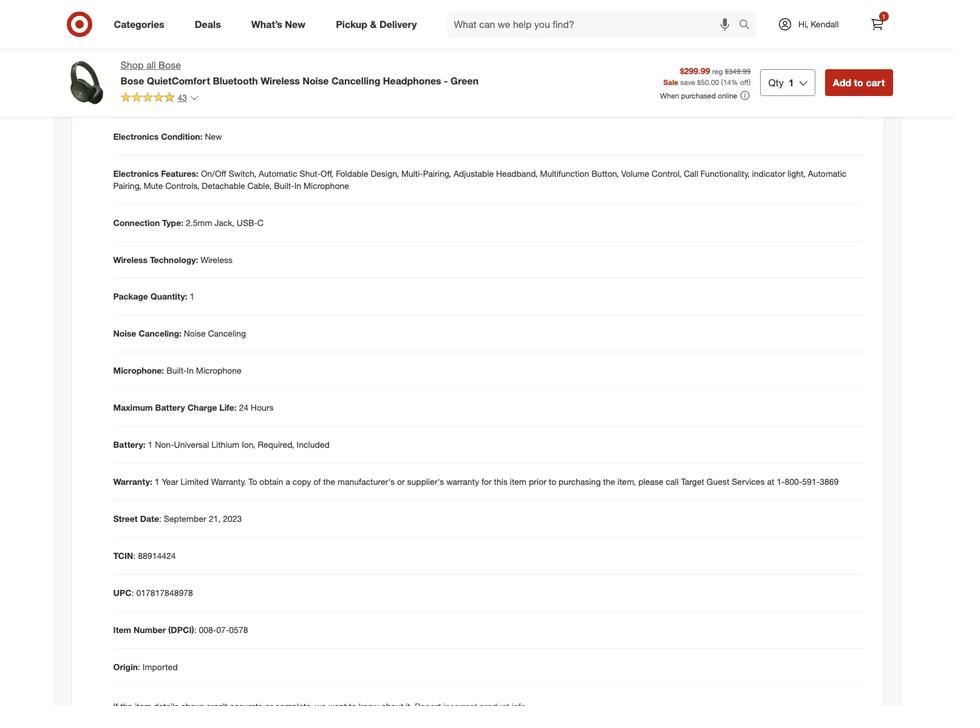 Task type: describe. For each thing, give the bounding box(es) containing it.
What can we help you find? suggestions appear below search field
[[447, 11, 743, 38]]

universal
[[174, 440, 209, 450]]

what's new
[[251, 18, 306, 30]]

estimated charge time:
[[113, 94, 211, 104]]

quietcomfort
[[147, 75, 210, 87]]

microphone inside on/off switch, automatic shut-off, foldable design, multi-pairing, adjustable headband, multifunction button, volume control, call functionality, indicator light, automatic pairing, mute controls, detachable cable, built-in microphone
[[304, 180, 349, 190]]

1 right the quantity:
[[190, 291, 195, 302]]

0 horizontal spatial wireless
[[113, 254, 148, 265]]

0 horizontal spatial to
[[549, 477, 557, 487]]

qty 1
[[769, 77, 795, 89]]

foldable
[[336, 168, 369, 178]]

deals link
[[185, 11, 236, 38]]

this
[[494, 477, 508, 487]]

008-
[[199, 625, 216, 635]]

indicator
[[753, 168, 786, 178]]

1 for warranty: 1 year limited warranty. to obtain a copy of the manufacturer's or supplier's warranty for this item prior to purchasing the item, please call target guest services at 1-800-591-3869
[[155, 477, 159, 487]]

mute
[[144, 180, 163, 190]]

item number (dpci) : 008-07-0578
[[113, 625, 248, 635]]

when
[[661, 91, 680, 100]]

lithium
[[212, 440, 240, 450]]

battery:
[[113, 440, 146, 450]]

guest
[[707, 477, 730, 487]]

save
[[681, 78, 696, 87]]

new inside "link"
[[285, 18, 306, 30]]

leather
[[203, 20, 232, 30]]

upc
[[113, 588, 132, 598]]

reg
[[713, 67, 723, 76]]

design,
[[371, 168, 399, 178]]

prior
[[529, 477, 547, 487]]

pickup
[[336, 18, 368, 30]]

type:
[[162, 217, 184, 228]]

0 horizontal spatial microphone
[[196, 365, 242, 376]]

services
[[732, 477, 765, 487]]

warranty
[[447, 477, 479, 487]]

headphones
[[383, 75, 442, 87]]

copy
[[293, 477, 311, 487]]

noise inside shop all bose bose quietcomfort bluetooth wireless noise cancelling headphones - green
[[303, 75, 329, 87]]

warranty.
[[211, 477, 246, 487]]

image of bose quietcomfort bluetooth wireless noise cancelling headphones - green image
[[62, 58, 111, 107]]

please
[[639, 477, 664, 487]]

1 for qty 1
[[789, 77, 795, 89]]

package
[[113, 291, 148, 302]]

adjustable
[[454, 168, 494, 178]]

$299.99
[[680, 65, 711, 76]]

off,
[[321, 168, 334, 178]]

50.00
[[701, 78, 720, 87]]

cart
[[867, 77, 886, 89]]

2 automatic from the left
[[809, 168, 847, 178]]

cushion
[[129, 20, 163, 30]]

warranty: 1 year limited warranty. to obtain a copy of the manufacturer's or supplier's warranty for this item prior to purchasing the item, please call target guest services at 1-800-591-3869
[[113, 477, 839, 487]]

wireless technology: wireless
[[113, 254, 233, 265]]

electronics for electronics condition: new
[[113, 131, 159, 141]]

estimated
[[113, 94, 154, 104]]

what's new link
[[241, 11, 321, 38]]

800-
[[785, 477, 803, 487]]

package quantity: 1
[[113, 291, 195, 302]]

functionality,
[[701, 168, 750, 178]]

street date : september 21, 2023
[[113, 514, 242, 524]]

0578
[[229, 625, 248, 635]]

controls,
[[165, 180, 200, 190]]

non-
[[155, 440, 174, 450]]

07-
[[216, 625, 229, 635]]

1 automatic from the left
[[259, 168, 298, 178]]

in inside on/off switch, automatic shut-off, foldable design, multi-pairing, adjustable headband, multifunction button, volume control, call functionality, indicator light, automatic pairing, mute controls, detachable cable, built-in microphone
[[294, 180, 301, 190]]

switch,
[[229, 168, 257, 178]]

88914424
[[138, 551, 176, 561]]

1-
[[777, 477, 785, 487]]

ear cushion material: leather
[[113, 20, 232, 30]]

what's
[[251, 18, 282, 30]]

connection type: 2.5mm jack, usb-c
[[113, 217, 264, 228]]

green
[[451, 75, 479, 87]]

24
[[239, 402, 248, 413]]

tcin : 88914424
[[113, 551, 176, 561]]

battery: 1 non-universal lithium ion, required, included
[[113, 440, 330, 450]]

)
[[749, 78, 751, 87]]

qty
[[769, 77, 784, 89]]

: for 017817848978
[[132, 588, 134, 598]]

a
[[286, 477, 290, 487]]

deals
[[195, 18, 221, 30]]

2023
[[223, 514, 242, 524]]

number
[[134, 625, 166, 635]]

pickup & delivery link
[[326, 11, 432, 38]]

ion,
[[242, 440, 256, 450]]

time:
[[188, 94, 211, 104]]

hours
[[251, 402, 274, 413]]

$
[[698, 78, 701, 87]]

cable/cord length:
[[113, 57, 192, 67]]

obtain
[[260, 477, 283, 487]]

on/off
[[201, 168, 226, 178]]

at
[[768, 477, 775, 487]]

purchased
[[682, 91, 716, 100]]

$349.99
[[725, 67, 751, 76]]

target
[[682, 477, 705, 487]]

origin
[[113, 662, 138, 672]]

add to cart
[[833, 77, 886, 89]]

to
[[249, 477, 257, 487]]

volume
[[622, 168, 650, 178]]

sale
[[664, 78, 679, 87]]



Task type: vqa. For each thing, say whether or not it's contained in the screenshot.
left Pairing,
yes



Task type: locate. For each thing, give the bounding box(es) containing it.
0 horizontal spatial bose
[[121, 75, 144, 87]]

electronics condition: new
[[113, 131, 222, 141]]

2 the from the left
[[604, 477, 616, 487]]

the right of
[[323, 477, 335, 487]]

1 electronics from the top
[[113, 131, 159, 141]]

all
[[146, 59, 156, 71]]

origin : imported
[[113, 662, 178, 672]]

off
[[741, 78, 749, 87]]

control,
[[652, 168, 682, 178]]

call
[[684, 168, 699, 178]]

wireless
[[261, 75, 300, 87], [113, 254, 148, 265], [201, 254, 233, 265]]

to right add
[[855, 77, 864, 89]]

cable,
[[248, 180, 272, 190]]

supplier's
[[407, 477, 444, 487]]

0 horizontal spatial built-
[[167, 365, 187, 376]]

noise left canceling:
[[113, 328, 136, 339]]

3869
[[820, 477, 839, 487]]

0 horizontal spatial pairing,
[[113, 180, 141, 190]]

pairing, left mute
[[113, 180, 141, 190]]

hi, kendall
[[799, 19, 839, 29]]

1 right qty
[[789, 77, 795, 89]]

: for imported
[[138, 662, 140, 672]]

automatic
[[259, 168, 298, 178], [809, 168, 847, 178]]

year
[[162, 477, 178, 487]]

categories link
[[104, 11, 180, 38]]

new right condition:
[[205, 131, 222, 141]]

street
[[113, 514, 138, 524]]

search button
[[734, 11, 763, 40]]

noise left cancelling
[[303, 75, 329, 87]]

0 vertical spatial electronics
[[113, 131, 159, 141]]

1 horizontal spatial built-
[[274, 180, 294, 190]]

2 horizontal spatial wireless
[[261, 75, 300, 87]]

shut-
[[300, 168, 321, 178]]

0 vertical spatial built-
[[274, 180, 294, 190]]

1 for battery: 1 non-universal lithium ion, required, included
[[148, 440, 153, 450]]

in down the shut-
[[294, 180, 301, 190]]

1 horizontal spatial charge
[[188, 402, 217, 413]]

1 vertical spatial microphone
[[196, 365, 242, 376]]

noise
[[303, 75, 329, 87], [113, 328, 136, 339], [184, 328, 206, 339]]

microphone down canceling at the left of the page
[[196, 365, 242, 376]]

: left 88914424
[[133, 551, 136, 561]]

bose
[[159, 59, 181, 71], [121, 75, 144, 87]]

kendall
[[811, 19, 839, 29]]

jack,
[[215, 217, 235, 228]]

online
[[718, 91, 738, 100]]

detachable
[[202, 180, 245, 190]]

built- right cable,
[[274, 180, 294, 190]]

1 link
[[864, 11, 891, 38]]

item
[[113, 625, 131, 635]]

0 horizontal spatial in
[[187, 365, 194, 376]]

: left imported
[[138, 662, 140, 672]]

multifunction
[[540, 168, 590, 178]]

0 vertical spatial new
[[285, 18, 306, 30]]

september
[[164, 514, 207, 524]]

the
[[323, 477, 335, 487], [604, 477, 616, 487]]

1 horizontal spatial bose
[[159, 59, 181, 71]]

1 vertical spatial bose
[[121, 75, 144, 87]]

built-
[[274, 180, 294, 190], [167, 365, 187, 376]]

automatic up cable,
[[259, 168, 298, 178]]

electronics down estimated
[[113, 131, 159, 141]]

1 horizontal spatial wireless
[[201, 254, 233, 265]]

the left item,
[[604, 477, 616, 487]]

in
[[294, 180, 301, 190], [187, 365, 194, 376]]

1 horizontal spatial microphone
[[304, 180, 349, 190]]

microphone:
[[113, 365, 164, 376]]

(
[[722, 78, 724, 87]]

1 left non-
[[148, 440, 153, 450]]

: for 88914424
[[133, 551, 136, 561]]

1 horizontal spatial automatic
[[809, 168, 847, 178]]

1 horizontal spatial the
[[604, 477, 616, 487]]

add
[[833, 77, 852, 89]]

in up maximum battery charge life: 24 hours
[[187, 365, 194, 376]]

purchasing
[[559, 477, 601, 487]]

: left 008- at the bottom left
[[194, 625, 197, 635]]

bose down shop
[[121, 75, 144, 87]]

upc : 017817848978
[[113, 588, 193, 598]]

0 horizontal spatial automatic
[[259, 168, 298, 178]]

when purchased online
[[661, 91, 738, 100]]

pairing,
[[423, 168, 451, 178], [113, 180, 141, 190]]

shop all bose bose quietcomfort bluetooth wireless noise cancelling headphones - green
[[121, 59, 479, 87]]

canceling:
[[139, 328, 182, 339]]

pickup & delivery
[[336, 18, 417, 30]]

0 horizontal spatial new
[[205, 131, 222, 141]]

0 vertical spatial charge
[[156, 94, 186, 104]]

microphone down off,
[[304, 180, 349, 190]]

included
[[297, 440, 330, 450]]

1
[[883, 13, 886, 20], [789, 77, 795, 89], [190, 291, 195, 302], [148, 440, 153, 450], [155, 477, 159, 487]]

wireless up package
[[113, 254, 148, 265]]

wireless down jack,
[[201, 254, 233, 265]]

0 vertical spatial pairing,
[[423, 168, 451, 178]]

ear
[[113, 20, 127, 30]]

wireless inside shop all bose bose quietcomfort bluetooth wireless noise cancelling headphones - green
[[261, 75, 300, 87]]

2 horizontal spatial noise
[[303, 75, 329, 87]]

43
[[178, 92, 187, 103]]

: left september
[[159, 514, 162, 524]]

to inside button
[[855, 77, 864, 89]]

43 link
[[121, 92, 199, 106]]

bose up quietcomfort
[[159, 59, 181, 71]]

1 vertical spatial charge
[[188, 402, 217, 413]]

microphone
[[304, 180, 349, 190], [196, 365, 242, 376]]

14
[[724, 78, 732, 87]]

material:
[[165, 20, 200, 30]]

1 vertical spatial built-
[[167, 365, 187, 376]]

1 the from the left
[[323, 477, 335, 487]]

maximum battery charge life: 24 hours
[[113, 402, 274, 413]]

2 electronics from the top
[[113, 168, 159, 178]]

electronics for electronics features:
[[113, 168, 159, 178]]

0 vertical spatial microphone
[[304, 180, 349, 190]]

call
[[666, 477, 679, 487]]

1 horizontal spatial to
[[855, 77, 864, 89]]

1 right kendall
[[883, 13, 886, 20]]

pairing, left adjustable
[[423, 168, 451, 178]]

automatic right light, on the right top of the page
[[809, 168, 847, 178]]

0 vertical spatial to
[[855, 77, 864, 89]]

wireless right bluetooth
[[261, 75, 300, 87]]

1 horizontal spatial noise
[[184, 328, 206, 339]]

headband,
[[496, 168, 538, 178]]

cable/cord
[[113, 57, 160, 67]]

: left '017817848978'
[[132, 588, 134, 598]]

0 horizontal spatial noise
[[113, 328, 136, 339]]

0 vertical spatial in
[[294, 180, 301, 190]]

1 vertical spatial pairing,
[[113, 180, 141, 190]]

&
[[370, 18, 377, 30]]

1 horizontal spatial in
[[294, 180, 301, 190]]

electronics up mute
[[113, 168, 159, 178]]

1 vertical spatial in
[[187, 365, 194, 376]]

0 horizontal spatial charge
[[156, 94, 186, 104]]

condition:
[[161, 131, 203, 141]]

charge
[[156, 94, 186, 104], [188, 402, 217, 413]]

microphone: built-in microphone
[[113, 365, 242, 376]]

delivery
[[380, 18, 417, 30]]

1 vertical spatial electronics
[[113, 168, 159, 178]]

$299.99 reg $349.99 sale save $ 50.00 ( 14 % off )
[[664, 65, 751, 87]]

bluetooth
[[213, 75, 258, 87]]

1 left "year"
[[155, 477, 159, 487]]

0 horizontal spatial the
[[323, 477, 335, 487]]

built- down noise canceling: noise canceling
[[167, 365, 187, 376]]

0 vertical spatial bose
[[159, 59, 181, 71]]

1 vertical spatial to
[[549, 477, 557, 487]]

life:
[[220, 402, 237, 413]]

1 horizontal spatial new
[[285, 18, 306, 30]]

electronics features:
[[113, 168, 199, 178]]

button,
[[592, 168, 619, 178]]

1 vertical spatial new
[[205, 131, 222, 141]]

c
[[258, 217, 264, 228]]

charge left life:
[[188, 402, 217, 413]]

built- inside on/off switch, automatic shut-off, foldable design, multi-pairing, adjustable headband, multifunction button, volume control, call functionality, indicator light, automatic pairing, mute controls, detachable cable, built-in microphone
[[274, 180, 294, 190]]

to right the prior
[[549, 477, 557, 487]]

canceling
[[208, 328, 246, 339]]

for
[[482, 477, 492, 487]]

new right what's on the top left of page
[[285, 18, 306, 30]]

charge down quietcomfort
[[156, 94, 186, 104]]

noise left canceling at the left of the page
[[184, 328, 206, 339]]

1 horizontal spatial pairing,
[[423, 168, 451, 178]]



